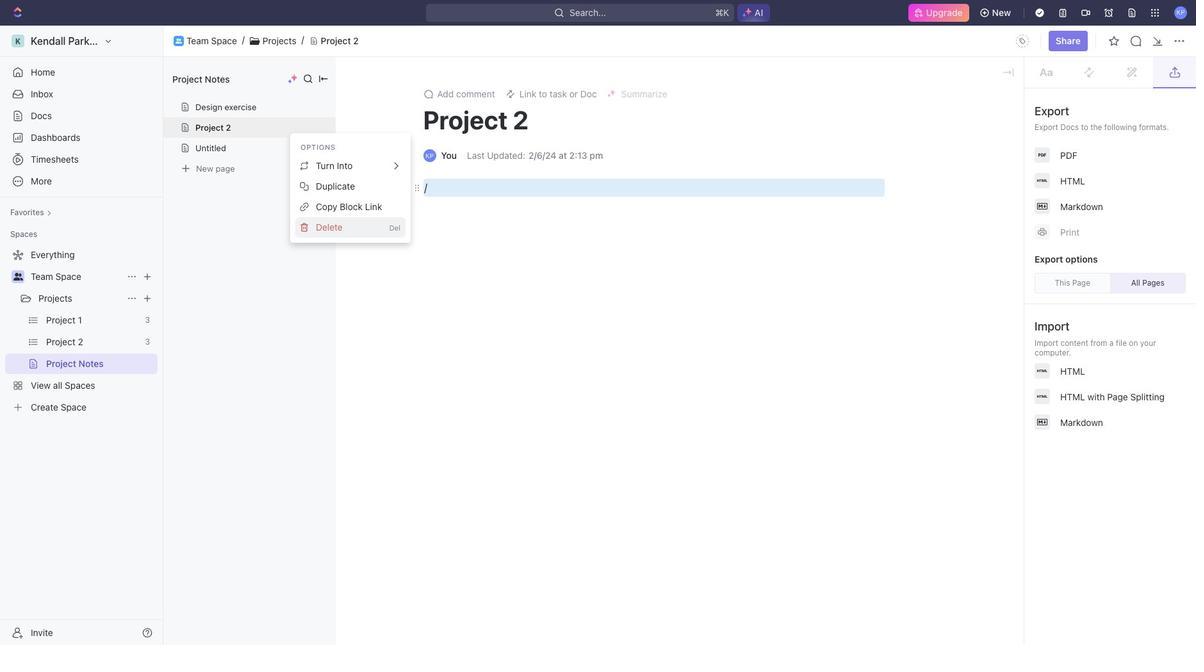 Task type: locate. For each thing, give the bounding box(es) containing it.
1 vertical spatial projects
[[38, 293, 72, 304]]

0 horizontal spatial space
[[55, 271, 81, 282]]

0 horizontal spatial docs
[[31, 110, 52, 121]]

projects inside sidebar navigation
[[38, 293, 72, 304]]

into
[[337, 160, 353, 171]]

1 vertical spatial html
[[1060, 366, 1085, 376]]

html down pdf
[[1060, 175, 1085, 186]]

team right user group image
[[31, 271, 53, 282]]

team for user group icon
[[186, 35, 209, 46]]

0 vertical spatial team space
[[186, 35, 237, 46]]

new right upgrade
[[992, 7, 1011, 18]]

team space right user group icon
[[186, 35, 237, 46]]

1 horizontal spatial 2
[[353, 35, 359, 46]]

2 html from the top
[[1060, 366, 1085, 376]]

favorites
[[10, 208, 44, 217]]

2 horizontal spatial project 2
[[423, 104, 529, 135]]

docs left the to at the top of page
[[1061, 122, 1079, 132]]

0 vertical spatial team space link
[[186, 35, 237, 46]]

comment
[[456, 88, 495, 99]]

0 horizontal spatial 2
[[226, 122, 231, 133]]

user group image
[[13, 273, 23, 281]]

team
[[186, 35, 209, 46], [31, 271, 53, 282]]

0 vertical spatial export
[[1035, 104, 1069, 118]]

this
[[1055, 278, 1070, 288]]

2 vertical spatial export
[[1035, 254, 1063, 265]]

project
[[321, 35, 351, 46], [172, 73, 202, 84], [423, 104, 508, 135], [195, 122, 224, 133]]

team right user group icon
[[186, 35, 209, 46]]

team space link right user group image
[[31, 267, 122, 287]]

3 export from the top
[[1035, 254, 1063, 265]]

0 horizontal spatial team
[[31, 271, 53, 282]]

1 vertical spatial team space link
[[31, 267, 122, 287]]

1 vertical spatial new
[[196, 163, 213, 173]]

0 horizontal spatial team space
[[31, 271, 81, 282]]

this page
[[1055, 278, 1091, 288]]

1 horizontal spatial team space link
[[186, 35, 237, 46]]

export docs to the following formats.
[[1035, 122, 1169, 132]]

copy block link
[[316, 201, 382, 212]]

team space link
[[186, 35, 237, 46], [31, 267, 122, 287]]

3 html from the top
[[1060, 391, 1085, 402]]

page right with
[[1108, 391, 1128, 402]]

2 export from the top
[[1035, 122, 1058, 132]]

copy
[[316, 201, 337, 212]]

projects
[[263, 35, 296, 46], [38, 293, 72, 304]]

favorites button
[[5, 205, 57, 220]]

team space
[[186, 35, 237, 46], [31, 271, 81, 282]]

0 horizontal spatial new
[[196, 163, 213, 173]]

projects link
[[263, 35, 296, 46], [38, 288, 122, 309]]

page
[[1073, 278, 1091, 288], [1108, 391, 1128, 402]]

export left the to at the top of page
[[1035, 122, 1058, 132]]

design exercise
[[195, 102, 257, 112]]

projects link for user group icon
[[263, 35, 296, 46]]

1 horizontal spatial team space
[[186, 35, 237, 46]]

1 horizontal spatial projects link
[[263, 35, 296, 46]]

0 vertical spatial html
[[1060, 175, 1085, 186]]

1 markdown from the top
[[1060, 201, 1103, 212]]

0 vertical spatial team
[[186, 35, 209, 46]]

page right this
[[1073, 278, 1091, 288]]

export
[[1035, 104, 1069, 118], [1035, 122, 1058, 132], [1035, 254, 1063, 265]]

markdown down with
[[1060, 417, 1103, 428]]

turn into
[[316, 160, 353, 171]]

markdown up options
[[1060, 201, 1103, 212]]

splitting
[[1131, 391, 1165, 402]]

projects for projects link associated with user group icon
[[263, 35, 296, 46]]

1 vertical spatial markdown
[[1060, 417, 1103, 428]]

new for new
[[992, 7, 1011, 18]]

space right user group image
[[55, 271, 81, 282]]

user group image
[[176, 38, 182, 43]]

last
[[467, 150, 485, 161]]

space for user group image
[[55, 271, 81, 282]]

with
[[1088, 391, 1105, 402]]

inbox link
[[5, 84, 158, 104]]

new left page
[[196, 163, 213, 173]]

docs
[[31, 110, 52, 121], [1061, 122, 1079, 132]]

1 horizontal spatial team
[[186, 35, 209, 46]]

2 vertical spatial html
[[1060, 391, 1085, 402]]

html left with
[[1060, 391, 1085, 402]]

pdf
[[1060, 150, 1078, 161]]

projects link for user group image
[[38, 288, 122, 309]]

1 horizontal spatial new
[[992, 7, 1011, 18]]

0 vertical spatial new
[[992, 7, 1011, 18]]

html with page splitting
[[1060, 391, 1165, 402]]

page
[[216, 163, 235, 173]]

1 horizontal spatial project 2
[[321, 35, 359, 46]]

1 export from the top
[[1035, 104, 1069, 118]]

1 horizontal spatial page
[[1108, 391, 1128, 402]]

team space link right user group icon
[[186, 35, 237, 46]]

1 html from the top
[[1060, 175, 1085, 186]]

2
[[353, 35, 359, 46], [513, 104, 529, 135], [226, 122, 231, 133]]

team space right user group image
[[31, 271, 81, 282]]

html up html with page splitting
[[1060, 366, 1085, 376]]

0 vertical spatial projects link
[[263, 35, 296, 46]]

team space for user group icon
[[186, 35, 237, 46]]

space for user group icon
[[211, 35, 237, 46]]

to
[[1081, 122, 1089, 132]]

team space inside sidebar navigation
[[31, 271, 81, 282]]

1 vertical spatial docs
[[1061, 122, 1079, 132]]

design
[[195, 102, 222, 112]]

export for export options
[[1035, 254, 1063, 265]]

0 horizontal spatial projects link
[[38, 288, 122, 309]]

1 vertical spatial page
[[1108, 391, 1128, 402]]

team for user group image
[[31, 271, 53, 282]]

1 vertical spatial export
[[1035, 122, 1058, 132]]

0 vertical spatial projects
[[263, 35, 296, 46]]

space up notes
[[211, 35, 237, 46]]

exercise
[[225, 102, 257, 112]]

1 vertical spatial projects link
[[38, 288, 122, 309]]

0 horizontal spatial page
[[1073, 278, 1091, 288]]

tree inside sidebar navigation
[[5, 245, 158, 418]]

1 vertical spatial team
[[31, 271, 53, 282]]

export up this
[[1035, 254, 1063, 265]]

updated:
[[487, 150, 525, 161]]

0 horizontal spatial projects
[[38, 293, 72, 304]]

share
[[1056, 35, 1081, 46]]

1 vertical spatial space
[[55, 271, 81, 282]]

new
[[992, 7, 1011, 18], [196, 163, 213, 173]]

new inside button
[[992, 7, 1011, 18]]

following
[[1105, 122, 1137, 132]]

2:13
[[569, 150, 587, 161]]

0 vertical spatial docs
[[31, 110, 52, 121]]

team inside tree
[[31, 271, 53, 282]]

1 vertical spatial team space
[[31, 271, 81, 282]]

html
[[1060, 175, 1085, 186], [1060, 366, 1085, 376], [1060, 391, 1085, 402]]

markdown
[[1060, 201, 1103, 212], [1060, 417, 1103, 428]]

0 horizontal spatial team space link
[[31, 267, 122, 287]]

last updated: 2/6/24 at 2:13 pm
[[467, 150, 603, 161]]

space
[[211, 35, 237, 46], [55, 271, 81, 282]]

0 vertical spatial markdown
[[1060, 201, 1103, 212]]

turn
[[316, 160, 335, 171]]

1 horizontal spatial space
[[211, 35, 237, 46]]

project 2
[[321, 35, 359, 46], [423, 104, 529, 135], [195, 122, 231, 133]]

tree containing team space
[[5, 245, 158, 418]]

tree
[[5, 245, 158, 418]]

0 vertical spatial space
[[211, 35, 237, 46]]

1 horizontal spatial docs
[[1061, 122, 1079, 132]]

2/6/24
[[529, 150, 556, 161]]

1 horizontal spatial projects
[[263, 35, 296, 46]]

add comment
[[437, 88, 495, 99]]

space inside sidebar navigation
[[55, 271, 81, 282]]

team space link inside tree
[[31, 267, 122, 287]]

docs down "inbox"
[[31, 110, 52, 121]]

duplicate
[[316, 181, 355, 192]]

export up pdf
[[1035, 104, 1069, 118]]



Task type: describe. For each thing, give the bounding box(es) containing it.
inbox
[[31, 88, 53, 99]]

team space link for user group image
[[31, 267, 122, 287]]

block
[[340, 201, 363, 212]]

timesheets link
[[5, 149, 158, 170]]

⌘k
[[715, 7, 729, 18]]

projects for projects link corresponding to user group image
[[38, 293, 72, 304]]

upgrade
[[926, 7, 963, 18]]

add
[[437, 88, 454, 99]]

team space link for user group icon
[[186, 35, 237, 46]]

new button
[[974, 3, 1019, 23]]

team space for user group image
[[31, 271, 81, 282]]

options
[[1066, 254, 1098, 265]]

new page
[[196, 163, 235, 173]]

sidebar navigation
[[0, 26, 163, 645]]

export options
[[1035, 254, 1098, 265]]

options
[[301, 143, 336, 151]]

0 horizontal spatial project 2
[[195, 122, 231, 133]]

at
[[559, 150, 567, 161]]

0 vertical spatial page
[[1073, 278, 1091, 288]]

untitled
[[195, 143, 226, 153]]

notes
[[205, 73, 230, 84]]

turn into button
[[295, 156, 406, 176]]

link
[[365, 201, 382, 212]]

upgrade link
[[908, 4, 969, 22]]

/
[[425, 182, 427, 194]]

del
[[389, 223, 400, 232]]

timesheets
[[31, 154, 79, 165]]

duplicate button
[[295, 176, 406, 197]]

copy block link button
[[295, 197, 406, 217]]

2 horizontal spatial 2
[[513, 104, 529, 135]]

invite
[[31, 627, 53, 638]]

home
[[31, 67, 55, 78]]

dashboards link
[[5, 128, 158, 148]]

dashboards
[[31, 132, 80, 143]]

delete
[[316, 222, 343, 233]]

export for export
[[1035, 104, 1069, 118]]

spaces
[[10, 229, 37, 239]]

formats.
[[1139, 122, 1169, 132]]

docs link
[[5, 106, 158, 126]]

import
[[1035, 320, 1070, 333]]

2 markdown from the top
[[1060, 417, 1103, 428]]

new for new page
[[196, 163, 213, 173]]

project notes
[[172, 73, 230, 84]]

export for export docs to the following formats.
[[1035, 122, 1058, 132]]

the
[[1091, 122, 1102, 132]]

docs inside sidebar navigation
[[31, 110, 52, 121]]

home link
[[5, 62, 158, 83]]

pm
[[590, 150, 603, 161]]

search...
[[570, 7, 606, 18]]



Task type: vqa. For each thing, say whether or not it's contained in the screenshot.
Forever
no



